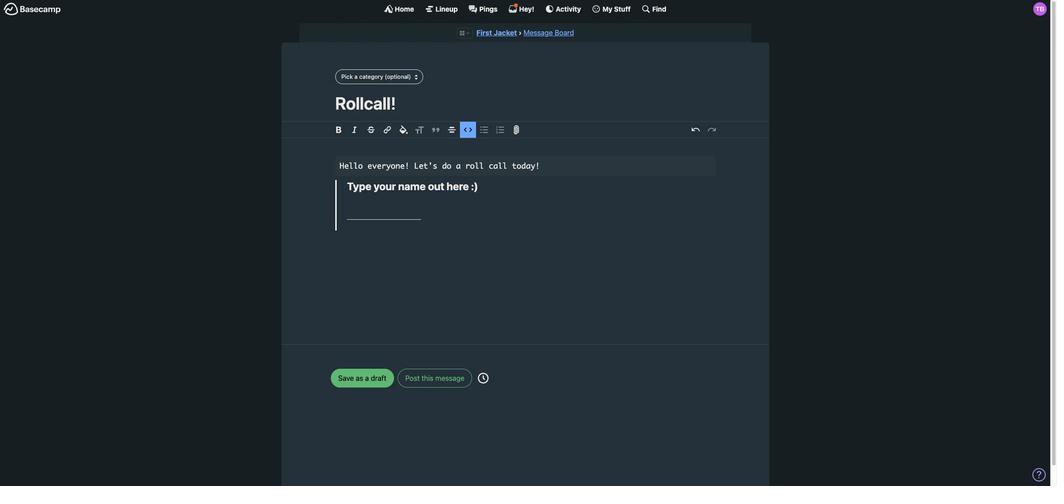 Task type: describe. For each thing, give the bounding box(es) containing it.
as
[[356, 375, 363, 383]]

pick a category (optional) button
[[335, 70, 423, 84]]

first jacket link
[[476, 29, 517, 37]]

your
[[374, 180, 396, 193]]

lineup
[[436, 5, 458, 13]]

pick
[[341, 73, 353, 80]]

home
[[395, 5, 414, 13]]

my stuff button
[[592, 4, 631, 13]]

type
[[347, 180, 372, 193]]

(optional)
[[385, 73, 411, 80]]

hello everyone! let's do a roll call today!
[[340, 161, 540, 171]]

first
[[476, 29, 492, 37]]

type your name out here :)
[[347, 180, 478, 193]]

save as a draft button
[[331, 369, 394, 388]]

call
[[489, 161, 507, 171]]

main element
[[0, 0, 1051, 17]]

here
[[447, 180, 469, 193]]

switch accounts image
[[4, 2, 61, 16]]

my stuff
[[603, 5, 631, 13]]

message
[[524, 29, 553, 37]]

hello
[[340, 161, 363, 171]]

a inside text field
[[456, 161, 461, 171]]

category
[[359, 73, 383, 80]]

Type a title… text field
[[335, 93, 715, 113]]

Write away… text field
[[308, 139, 742, 334]]

stuff
[[614, 5, 631, 13]]

message
[[435, 375, 465, 383]]

pings
[[479, 5, 498, 13]]

schedule this to post later image
[[478, 373, 489, 384]]

tyler black image
[[1034, 2, 1047, 16]]

0 horizontal spatial a
[[355, 73, 358, 80]]

post this message
[[405, 375, 465, 383]]

2 vertical spatial a
[[365, 375, 369, 383]]

lineup link
[[425, 4, 458, 13]]

activity
[[556, 5, 581, 13]]

hey! button
[[508, 3, 534, 13]]



Task type: vqa. For each thing, say whether or not it's contained in the screenshot.
tyler black icon
yes



Task type: locate. For each thing, give the bounding box(es) containing it.
a right as
[[365, 375, 369, 383]]

1 vertical spatial a
[[456, 161, 461, 171]]

a right do
[[456, 161, 461, 171]]

let's
[[414, 161, 438, 171]]

save
[[338, 375, 354, 383]]

›
[[519, 29, 522, 37]]

find button
[[642, 4, 667, 13]]

draft
[[371, 375, 386, 383]]

2 horizontal spatial a
[[456, 161, 461, 171]]

activity link
[[545, 4, 581, 13]]

jacket
[[494, 29, 517, 37]]

1 horizontal spatial a
[[365, 375, 369, 383]]

do
[[442, 161, 452, 171]]

roll
[[466, 161, 484, 171]]

0 vertical spatial a
[[355, 73, 358, 80]]

post
[[405, 375, 420, 383]]

this
[[422, 375, 434, 383]]

a right pick
[[355, 73, 358, 80]]

› message board
[[519, 29, 574, 37]]

out
[[428, 180, 445, 193]]

pick a category (optional)
[[341, 73, 411, 80]]

post this message button
[[398, 369, 472, 388]]

pings button
[[469, 4, 498, 13]]

:)
[[471, 180, 478, 193]]

a
[[355, 73, 358, 80], [456, 161, 461, 171], [365, 375, 369, 383]]

find
[[652, 5, 667, 13]]

hey!
[[519, 5, 534, 13]]

save as a draft
[[338, 375, 386, 383]]

my
[[603, 5, 613, 13]]

name
[[398, 180, 426, 193]]

home link
[[384, 4, 414, 13]]

everyone!
[[368, 161, 410, 171]]

today!
[[512, 161, 540, 171]]

board
[[555, 29, 574, 37]]

message board link
[[524, 29, 574, 37]]

first jacket
[[476, 29, 517, 37]]



